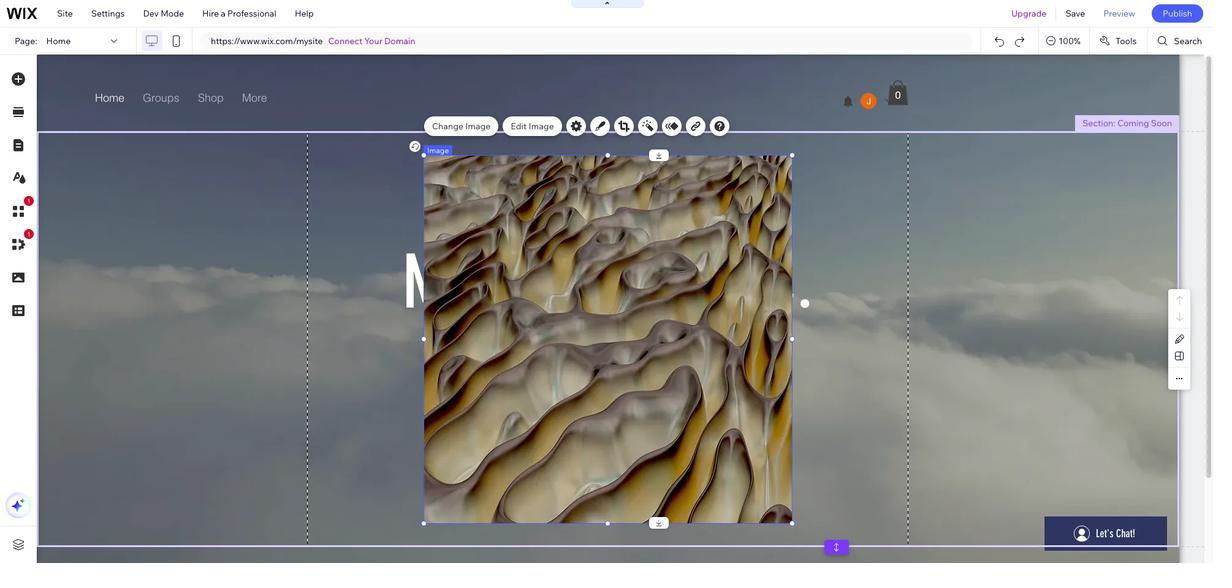 Task type: locate. For each thing, give the bounding box(es) containing it.
help
[[295, 8, 314, 19]]

1 vertical spatial 1
[[27, 231, 31, 238]]

domain
[[385, 36, 416, 47]]

image
[[466, 121, 491, 132], [529, 121, 554, 132], [427, 146, 449, 155]]

image for change image
[[466, 121, 491, 132]]

search
[[1175, 36, 1203, 47]]

mode
[[161, 8, 184, 19]]

1 vertical spatial 1 button
[[6, 229, 34, 258]]

1 1 from the top
[[27, 197, 31, 205]]

change image
[[432, 121, 491, 132]]

2 1 from the top
[[27, 231, 31, 238]]

1 for second the 1 "button" from the top
[[27, 231, 31, 238]]

soon
[[1152, 118, 1173, 129], [1152, 118, 1173, 129]]

1 1 button from the top
[[6, 196, 34, 224]]

section: coming soon
[[1083, 118, 1173, 129], [1083, 118, 1173, 129]]

2 horizontal spatial image
[[529, 121, 554, 132]]

image down change
[[427, 146, 449, 155]]

your
[[365, 36, 383, 47]]

publish
[[1163, 8, 1193, 19]]

edit image
[[511, 121, 554, 132]]

coming
[[1118, 118, 1150, 129], [1118, 118, 1150, 129]]

0 vertical spatial 1
[[27, 197, 31, 205]]

0 horizontal spatial image
[[427, 146, 449, 155]]

0 vertical spatial 1 button
[[6, 196, 34, 224]]

a
[[221, 8, 226, 19]]

1 for second the 1 "button" from the bottom of the page
[[27, 197, 31, 205]]

1 horizontal spatial image
[[466, 121, 491, 132]]

connect
[[328, 36, 363, 47]]

1 button
[[6, 196, 34, 224], [6, 229, 34, 258]]

image right change
[[466, 121, 491, 132]]

image for edit image
[[529, 121, 554, 132]]

image right edit
[[529, 121, 554, 132]]

publish button
[[1152, 4, 1204, 23]]

section:
[[1083, 118, 1116, 129], [1083, 118, 1116, 129]]

1
[[27, 197, 31, 205], [27, 231, 31, 238]]



Task type: describe. For each thing, give the bounding box(es) containing it.
hire a professional
[[202, 8, 277, 19]]

edit
[[511, 121, 527, 132]]

site
[[57, 8, 73, 19]]

preview
[[1104, 8, 1136, 19]]

2 1 button from the top
[[6, 229, 34, 258]]

dev mode
[[143, 8, 184, 19]]

tools
[[1116, 36, 1137, 47]]

dev
[[143, 8, 159, 19]]

100% button
[[1040, 28, 1090, 55]]

save button
[[1057, 0, 1095, 27]]

home
[[46, 36, 71, 47]]

100%
[[1059, 36, 1081, 47]]

search button
[[1149, 28, 1214, 55]]

tools button
[[1090, 28, 1148, 55]]

hire
[[202, 8, 219, 19]]

settings
[[91, 8, 125, 19]]

change
[[432, 121, 464, 132]]

save
[[1066, 8, 1086, 19]]

professional
[[228, 8, 277, 19]]

preview button
[[1095, 0, 1145, 27]]

https://www.wix.com/mysite
[[211, 36, 323, 47]]

upgrade
[[1012, 8, 1047, 19]]

https://www.wix.com/mysite connect your domain
[[211, 36, 416, 47]]



Task type: vqa. For each thing, say whether or not it's contained in the screenshot.
bottommost Column Background
no



